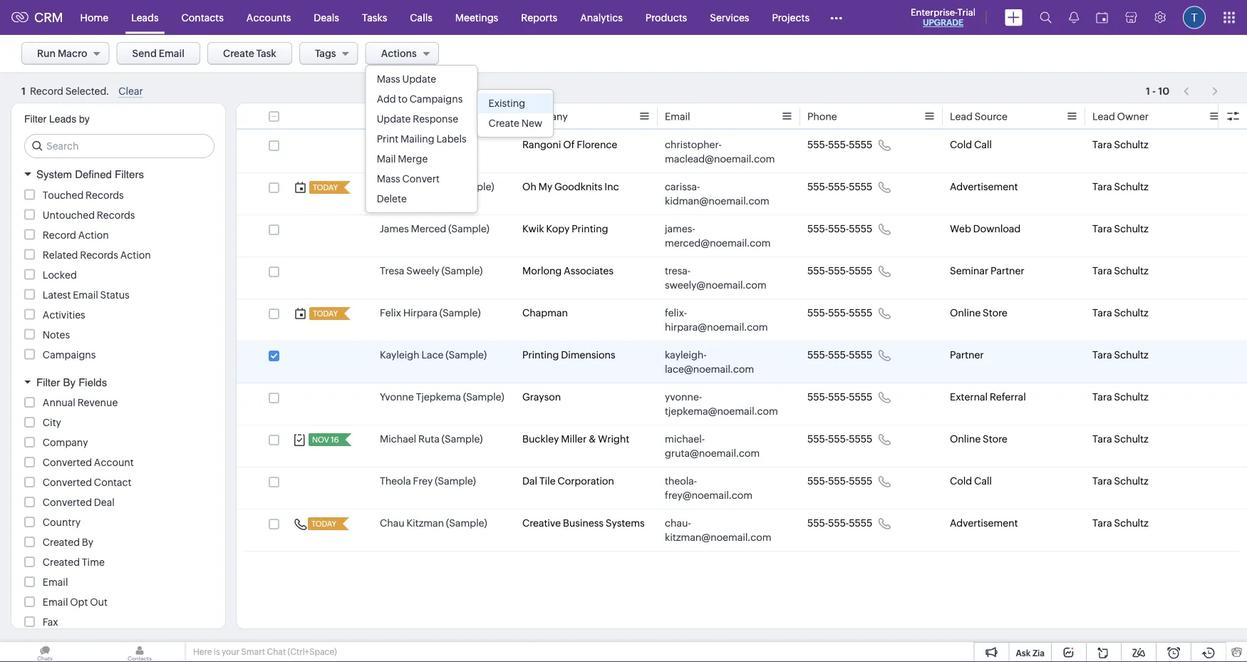 Task type: vqa. For each thing, say whether or not it's contained in the screenshot.


Task type: describe. For each thing, give the bounding box(es) containing it.
analytics link
[[569, 0, 634, 35]]

tara schultz for james- merced@noemail.com
[[1093, 223, 1149, 235]]

michael- gruta@noemail.com
[[665, 434, 760, 459]]

5555 for felix- hirpara@noemail.com
[[849, 307, 873, 319]]

chau-
[[665, 518, 691, 529]]

created by
[[43, 537, 93, 548]]

(sample) for michael ruta (sample)
[[442, 434, 483, 445]]

tara schultz for carissa- kidman@noemail.com
[[1093, 181, 1149, 193]]

frey
[[413, 476, 433, 487]]

meetings link
[[444, 0, 510, 35]]

today for carissa kidman (sample)
[[313, 183, 338, 192]]

enterprise-trial upgrade
[[911, 7, 976, 27]]

untouched
[[43, 209, 95, 221]]

lace@noemail.com
[[665, 364, 755, 375]]

1 horizontal spatial partner
[[991, 265, 1025, 277]]

converted for converted account
[[43, 457, 92, 468]]

1 vertical spatial update
[[377, 113, 411, 125]]

(sample) for james merced (sample)
[[449, 223, 490, 235]]

tasks link
[[351, 0, 399, 35]]

tara for chau- kitzman@noemail.com
[[1093, 518, 1113, 529]]

5555 for chau- kitzman@noemail.com
[[849, 518, 873, 529]]

james merced (sample)
[[380, 223, 490, 235]]

system defined filters
[[36, 168, 144, 181]]

deals link
[[303, 0, 351, 35]]

tara for michael- gruta@noemail.com
[[1093, 434, 1113, 445]]

(sample) for theola frey (sample)
[[435, 476, 476, 487]]

sweely
[[407, 265, 440, 277]]

michael
[[380, 434, 417, 445]]

lead owner
[[1093, 111, 1149, 122]]

creative
[[523, 518, 561, 529]]

kitzman
[[407, 518, 444, 529]]

dal tile corporation
[[523, 476, 615, 487]]

kayleigh- lace@noemail.com link
[[665, 348, 779, 376]]

oh
[[523, 181, 537, 193]]

christopher maclead (sample) link
[[380, 138, 508, 166]]

email opt out
[[43, 597, 108, 608]]

calls link
[[399, 0, 444, 35]]

by for created
[[82, 537, 93, 548]]

chau
[[380, 518, 405, 529]]

create new
[[489, 118, 543, 129]]

run
[[37, 48, 56, 59]]

fields
[[79, 376, 107, 389]]

signals element
[[1061, 0, 1088, 35]]

converted contact
[[43, 477, 132, 488]]

tara schultz for tresa- sweely@noemail.com
[[1093, 265, 1149, 277]]

lead name
[[380, 111, 432, 122]]

home link
[[69, 0, 120, 35]]

tara for kayleigh- lace@noemail.com
[[1093, 349, 1113, 361]]

labels
[[437, 133, 467, 145]]

christopher
[[380, 139, 436, 150]]

services
[[710, 12, 750, 23]]

yvonne- tjepkema@noemail.com
[[665, 391, 779, 417]]

ask zia
[[1016, 649, 1045, 658]]

christopher-
[[665, 139, 722, 150]]

1 vertical spatial printing
[[523, 349, 559, 361]]

accounts
[[247, 12, 291, 23]]

felix hirpara (sample) link
[[380, 306, 481, 320]]

christopher- maclead@noemail.com
[[665, 139, 775, 165]]

created for created by
[[43, 537, 80, 548]]

record
[[30, 86, 63, 97]]

2 navigation from the top
[[1177, 81, 1226, 101]]

maclead
[[438, 139, 477, 150]]

555-555-5555 for yvonne- tjepkema@noemail.com
[[808, 391, 873, 403]]

email inside button
[[159, 48, 185, 59]]

- for 1st navigation from the bottom
[[1153, 85, 1157, 97]]

contacts image
[[95, 642, 185, 662]]

deal
[[94, 497, 115, 508]]

rangoni
[[523, 139, 561, 150]]

tara for carissa- kidman@noemail.com
[[1093, 181, 1113, 193]]

to
[[398, 93, 408, 105]]

here
[[193, 647, 212, 657]]

tara schultz for chau- kitzman@noemail.com
[[1093, 518, 1149, 529]]

today link for felix
[[309, 307, 339, 320]]

advertisement for chau- kitzman@noemail.com
[[950, 518, 1019, 529]]

lead for lead source
[[950, 111, 973, 122]]

by for filter
[[63, 376, 76, 389]]

lead source
[[950, 111, 1008, 122]]

buckley
[[523, 434, 559, 445]]

your
[[222, 647, 240, 657]]

tara for yvonne- tjepkema@noemail.com
[[1093, 391, 1113, 403]]

schultz for carissa- kidman@noemail.com
[[1115, 181, 1149, 193]]

5555 for kayleigh- lace@noemail.com
[[849, 349, 873, 361]]

create menu element
[[997, 0, 1032, 35]]

contacts
[[182, 12, 224, 23]]

online for michael- gruta@noemail.com
[[950, 434, 981, 445]]

upgrade
[[923, 18, 964, 27]]

5555 for theola- frey@noemail.com
[[849, 476, 873, 487]]

chau kitzman (sample)
[[380, 518, 487, 529]]

schultz for tresa- sweely@noemail.com
[[1115, 265, 1149, 277]]

(sample) for christopher maclead (sample)
[[380, 153, 421, 165]]

5555 for carissa- kidman@noemail.com
[[849, 181, 873, 193]]

related records action
[[43, 249, 151, 261]]

leads link
[[120, 0, 170, 35]]

inc
[[605, 181, 619, 193]]

name
[[405, 111, 432, 122]]

tara schultz for felix- hirpara@noemail.com
[[1093, 307, 1149, 319]]

lead for lead name
[[380, 111, 403, 122]]

1 vertical spatial partner
[[950, 349, 984, 361]]

1 vertical spatial action
[[120, 249, 151, 261]]

Other Modules field
[[821, 6, 852, 29]]

schultz for theola- frey@noemail.com
[[1115, 476, 1149, 487]]

email down created time
[[43, 577, 68, 588]]

carissa- kidman@noemail.com link
[[665, 180, 779, 208]]

buckley miller & wright
[[523, 434, 630, 445]]

converted for converted deal
[[43, 497, 92, 508]]

felix-
[[665, 307, 687, 319]]

cold call for christopher- maclead@noemail.com
[[950, 139, 993, 150]]

untouched records
[[43, 209, 135, 221]]

james-
[[665, 223, 696, 235]]

1 - 10 for 1st navigation from the bottom
[[1147, 85, 1170, 97]]

time
[[82, 557, 105, 568]]

delete
[[377, 193, 407, 205]]

creative business systems
[[523, 518, 645, 529]]

advertisement for carissa- kidman@noemail.com
[[950, 181, 1019, 193]]

0 vertical spatial update
[[402, 73, 437, 85]]

(sample) for felix hirpara (sample)
[[440, 307, 481, 319]]

555-555-5555 for chau- kitzman@noemail.com
[[808, 518, 873, 529]]

555-555-5555 for theola- frey@noemail.com
[[808, 476, 873, 487]]

systems
[[606, 518, 645, 529]]

email right latest
[[73, 289, 98, 301]]

annual
[[43, 397, 75, 409]]

enterprise-
[[911, 7, 958, 17]]

selected.
[[65, 86, 109, 97]]

store for felix- hirpara@noemail.com
[[983, 307, 1008, 319]]

maclead@noemail.com
[[665, 153, 775, 165]]

create for create task
[[223, 48, 254, 59]]

tresa sweely (sample)
[[380, 265, 483, 277]]

theola frey (sample)
[[380, 476, 476, 487]]

schultz for kayleigh- lace@noemail.com
[[1115, 349, 1149, 361]]

filter for filter leads by
[[24, 113, 46, 125]]

activities
[[43, 309, 85, 321]]

account
[[94, 457, 134, 468]]

(sample) for tresa sweely (sample)
[[442, 265, 483, 277]]

owner
[[1118, 111, 1149, 122]]

(sample) for chau kitzman (sample)
[[446, 518, 487, 529]]

2 actions from the left
[[1168, 48, 1203, 59]]

0 horizontal spatial company
[[43, 437, 88, 449]]

seminar partner
[[950, 265, 1025, 277]]

555-555-5555 for kayleigh- lace@noemail.com
[[808, 349, 873, 361]]

send email button
[[117, 42, 200, 65]]

tara schultz for kayleigh- lace@noemail.com
[[1093, 349, 1149, 361]]

country
[[43, 517, 81, 528]]

james merced (sample) link
[[380, 222, 490, 236]]

seminar
[[950, 265, 989, 277]]

tara schultz for michael- gruta@noemail.com
[[1093, 434, 1149, 445]]

signals image
[[1070, 11, 1080, 24]]

theola frey (sample) link
[[380, 474, 476, 488]]

tjepkema@noemail.com
[[665, 406, 779, 417]]

florence
[[577, 139, 618, 150]]

miller
[[561, 434, 587, 445]]

(sample) for yvonne tjepkema (sample)
[[463, 391, 505, 403]]

tara for tresa- sweely@noemail.com
[[1093, 265, 1113, 277]]



Task type: locate. For each thing, give the bounding box(es) containing it.
0 vertical spatial printing
[[572, 223, 609, 235]]

row group
[[237, 131, 1248, 552]]

add
[[377, 93, 396, 105]]

5555 for tresa- sweely@noemail.com
[[849, 265, 873, 277]]

mass
[[377, 73, 400, 85], [377, 173, 400, 185]]

schultz for michael- gruta@noemail.com
[[1115, 434, 1149, 445]]

(sample)
[[380, 153, 421, 165], [453, 181, 495, 193], [449, 223, 490, 235], [442, 265, 483, 277], [440, 307, 481, 319], [446, 349, 487, 361], [463, 391, 505, 403], [442, 434, 483, 445], [435, 476, 476, 487], [446, 518, 487, 529]]

yvonne tjepkema (sample) link
[[380, 390, 505, 404]]

products link
[[634, 0, 699, 35]]

9 tara from the top
[[1093, 476, 1113, 487]]

10 for 1st navigation from the top
[[1159, 82, 1170, 94]]

gruta@noemail.com
[[665, 448, 760, 459]]

1 - from the top
[[1153, 82, 1157, 94]]

converted up the "country" at left
[[43, 497, 92, 508]]

2 horizontal spatial create
[[1044, 48, 1075, 60]]

0 vertical spatial action
[[78, 229, 109, 241]]

lead down signals element
[[1077, 48, 1100, 60]]

update up add to campaigns at top left
[[402, 73, 437, 85]]

theola- frey@noemail.com
[[665, 476, 753, 501]]

filter for filter by fields
[[36, 376, 60, 389]]

reports
[[521, 12, 558, 23]]

1 navigation from the top
[[1177, 78, 1226, 98]]

2 cold from the top
[[950, 476, 973, 487]]

1 vertical spatial leads
[[49, 113, 76, 125]]

Search text field
[[25, 135, 214, 158]]

converted for converted contact
[[43, 477, 92, 488]]

5555 for christopher- maclead@noemail.com
[[849, 139, 873, 150]]

lead left owner
[[1093, 111, 1116, 122]]

2 online from the top
[[950, 434, 981, 445]]

online for felix- hirpara@noemail.com
[[950, 307, 981, 319]]

1 vertical spatial store
[[983, 434, 1008, 445]]

0 vertical spatial filter
[[24, 113, 46, 125]]

dimensions
[[561, 349, 616, 361]]

created down created by
[[43, 557, 80, 568]]

1 vertical spatial mass
[[377, 173, 400, 185]]

0 horizontal spatial action
[[78, 229, 109, 241]]

1 vertical spatial cold
[[950, 476, 973, 487]]

1 10 from the top
[[1159, 82, 1170, 94]]

records for untouched
[[97, 209, 135, 221]]

lead down add
[[380, 111, 403, 122]]

0 vertical spatial cold
[[950, 139, 973, 150]]

0 vertical spatial created
[[43, 537, 80, 548]]

tile
[[540, 476, 556, 487]]

yvonne-
[[665, 391, 702, 403]]

create down existing on the top of the page
[[489, 118, 520, 129]]

kidman
[[416, 181, 451, 193]]

1 horizontal spatial actions
[[1168, 48, 1203, 59]]

store down the external referral
[[983, 434, 1008, 445]]

mass for mass convert
[[377, 173, 400, 185]]

2 cold call from the top
[[950, 476, 993, 487]]

latest email status
[[43, 289, 130, 301]]

(sample) right kitzman
[[446, 518, 487, 529]]

0 vertical spatial leads
[[131, 12, 159, 23]]

5555 for michael- gruta@noemail.com
[[849, 434, 873, 445]]

create lead button
[[1030, 42, 1114, 66]]

tara schultz for christopher- maclead@noemail.com
[[1093, 139, 1149, 150]]

2 converted from the top
[[43, 477, 92, 488]]

mass down the 'mail'
[[377, 173, 400, 185]]

6 555-555-5555 from the top
[[808, 349, 873, 361]]

9 5555 from the top
[[849, 476, 873, 487]]

(sample) down christopher
[[380, 153, 421, 165]]

(sample) right sweely
[[442, 265, 483, 277]]

navigation
[[1177, 78, 1226, 98], [1177, 81, 1226, 101]]

call for theola- frey@noemail.com
[[975, 476, 993, 487]]

create inside button
[[1044, 48, 1075, 60]]

cold for christopher- maclead@noemail.com
[[950, 139, 973, 150]]

555-555-5555 for james- merced@noemail.com
[[808, 223, 873, 235]]

status
[[100, 289, 130, 301]]

call for christopher- maclead@noemail.com
[[975, 139, 993, 150]]

2 1 - 10 from the top
[[1147, 85, 1170, 97]]

8 tara schultz from the top
[[1093, 434, 1149, 445]]

chats image
[[0, 642, 90, 662]]

9 schultz from the top
[[1115, 476, 1149, 487]]

2 tara schultz from the top
[[1093, 181, 1149, 193]]

8 555-555-5555 from the top
[[808, 434, 873, 445]]

associates
[[564, 265, 614, 277]]

records down defined at the top left of page
[[86, 189, 124, 201]]

smart
[[241, 647, 265, 657]]

10 5555 from the top
[[849, 518, 873, 529]]

lead inside button
[[1077, 48, 1100, 60]]

kayleigh lace (sample) link
[[380, 348, 487, 362]]

theola-
[[665, 476, 697, 487]]

1 5555 from the top
[[849, 139, 873, 150]]

6 tara from the top
[[1093, 349, 1113, 361]]

9 tara schultz from the top
[[1093, 476, 1149, 487]]

2 vertical spatial records
[[80, 249, 118, 261]]

2 - from the top
[[1153, 85, 1157, 97]]

merced@noemail.com
[[665, 237, 771, 249]]

schultz for felix- hirpara@noemail.com
[[1115, 307, 1149, 319]]

carissa- kidman@noemail.com
[[665, 181, 770, 207]]

3 555-555-5555 from the top
[[808, 223, 873, 235]]

created time
[[43, 557, 105, 568]]

5 schultz from the top
[[1115, 307, 1149, 319]]

555-555-5555 for carissa- kidman@noemail.com
[[808, 181, 873, 193]]

0 vertical spatial call
[[975, 139, 993, 150]]

actions down profile image on the top of page
[[1168, 48, 1203, 59]]

0 vertical spatial online
[[950, 307, 981, 319]]

1 vertical spatial today
[[313, 309, 338, 318]]

actions up the mass update
[[381, 48, 417, 59]]

send email
[[132, 48, 185, 59]]

campaigns down notes
[[43, 349, 96, 360]]

1 horizontal spatial action
[[120, 249, 151, 261]]

5 tara schultz from the top
[[1093, 307, 1149, 319]]

1 horizontal spatial campaigns
[[410, 93, 463, 105]]

leads
[[131, 12, 159, 23], [49, 113, 76, 125]]

filter down record on the top left of the page
[[24, 113, 46, 125]]

response
[[413, 113, 459, 125]]

contacts link
[[170, 0, 235, 35]]

christopher maclead (sample)
[[380, 139, 477, 165]]

2 vertical spatial converted
[[43, 497, 92, 508]]

0 vertical spatial mass
[[377, 73, 400, 85]]

5 tara from the top
[[1093, 307, 1113, 319]]

8 tara from the top
[[1093, 434, 1113, 445]]

6 schultz from the top
[[1115, 349, 1149, 361]]

(sample) for kayleigh lace (sample)
[[446, 349, 487, 361]]

7 5555 from the top
[[849, 391, 873, 403]]

1 vertical spatial online
[[950, 434, 981, 445]]

online store for michael- gruta@noemail.com
[[950, 434, 1008, 445]]

4 555-555-5555 from the top
[[808, 265, 873, 277]]

0 horizontal spatial create
[[223, 48, 254, 59]]

2 5555 from the top
[[849, 181, 873, 193]]

1 horizontal spatial company
[[523, 111, 568, 122]]

corporation
[[558, 476, 615, 487]]

(sample) right ruta on the left of page
[[442, 434, 483, 445]]

1 cold call from the top
[[950, 139, 993, 150]]

here is your smart chat (ctrl+space)
[[193, 647, 337, 657]]

email up christopher-
[[665, 111, 691, 122]]

wright
[[598, 434, 630, 445]]

schultz for yvonne- tjepkema@noemail.com
[[1115, 391, 1149, 403]]

records for related
[[80, 249, 118, 261]]

1 vertical spatial advertisement
[[950, 518, 1019, 529]]

2 10 from the top
[[1159, 85, 1170, 97]]

1 tara schultz from the top
[[1093, 139, 1149, 150]]

notes
[[43, 329, 70, 340]]

created
[[43, 537, 80, 548], [43, 557, 80, 568]]

tresa sweely (sample) link
[[380, 264, 483, 278]]

7 schultz from the top
[[1115, 391, 1149, 403]]

tara schultz for theola- frey@noemail.com
[[1093, 476, 1149, 487]]

print
[[377, 133, 399, 145]]

online store for felix- hirpara@noemail.com
[[950, 307, 1008, 319]]

10 for 1st navigation from the bottom
[[1159, 85, 1170, 97]]

crm
[[34, 10, 63, 25]]

0 horizontal spatial campaigns
[[43, 349, 96, 360]]

tjepkema
[[416, 391, 461, 403]]

all
[[444, 112, 454, 121]]

(sample) right 'frey'
[[435, 476, 476, 487]]

online store down the external referral
[[950, 434, 1008, 445]]

0 vertical spatial online store
[[950, 307, 1008, 319]]

referral
[[990, 391, 1027, 403]]

chau- kitzman@noemail.com link
[[665, 516, 779, 545]]

mass up add
[[377, 73, 400, 85]]

1 vertical spatial created
[[43, 557, 80, 568]]

filter up annual
[[36, 376, 60, 389]]

printing up grayson at the bottom of the page
[[523, 349, 559, 361]]

by
[[79, 113, 90, 125]]

0 vertical spatial cold call
[[950, 139, 993, 150]]

1 store from the top
[[983, 307, 1008, 319]]

kayleigh- lace@noemail.com
[[665, 349, 755, 375]]

tresa- sweely@noemail.com
[[665, 265, 767, 291]]

action up related records action
[[78, 229, 109, 241]]

tara for christopher- maclead@noemail.com
[[1093, 139, 1113, 150]]

0 vertical spatial records
[[86, 189, 124, 201]]

related
[[43, 249, 78, 261]]

10 555-555-5555 from the top
[[808, 518, 873, 529]]

revenue
[[77, 397, 118, 409]]

0 horizontal spatial partner
[[950, 349, 984, 361]]

(sample) for carissa kidman (sample)
[[453, 181, 495, 193]]

1
[[1147, 82, 1151, 94], [1147, 85, 1151, 97], [21, 86, 26, 97]]

10 schultz from the top
[[1115, 518, 1149, 529]]

sweely@noemail.com
[[665, 280, 767, 291]]

converted account
[[43, 457, 134, 468]]

by inside 'dropdown button'
[[63, 376, 76, 389]]

tara for james- merced@noemail.com
[[1093, 223, 1113, 235]]

555-555-5555 for felix- hirpara@noemail.com
[[808, 307, 873, 319]]

download
[[974, 223, 1021, 235]]

mass for mass update
[[377, 73, 400, 85]]

lead left source
[[950, 111, 973, 122]]

created for created time
[[43, 557, 80, 568]]

update
[[402, 73, 437, 85], [377, 113, 411, 125]]

today
[[313, 183, 338, 192], [313, 309, 338, 318], [312, 520, 337, 529]]

create inside button
[[223, 48, 254, 59]]

1 1 - 10 from the top
[[1147, 82, 1170, 94]]

16
[[331, 436, 339, 445]]

by up time
[[82, 537, 93, 548]]

2 call from the top
[[975, 476, 993, 487]]

1 horizontal spatial leads
[[131, 12, 159, 23]]

4 schultz from the top
[[1115, 265, 1149, 277]]

1 vertical spatial converted
[[43, 477, 92, 488]]

kayleigh-
[[665, 349, 707, 361]]

0 vertical spatial today link
[[309, 181, 339, 194]]

7 tara schultz from the top
[[1093, 391, 1149, 403]]

0 horizontal spatial by
[[63, 376, 76, 389]]

online down the seminar
[[950, 307, 981, 319]]

schultz for chau- kitzman@noemail.com
[[1115, 518, 1149, 529]]

2 online store from the top
[[950, 434, 1008, 445]]

5 5555 from the top
[[849, 307, 873, 319]]

store for michael- gruta@noemail.com
[[983, 434, 1008, 445]]

1 horizontal spatial by
[[82, 537, 93, 548]]

1 tara from the top
[[1093, 139, 1113, 150]]

filter inside 'dropdown button'
[[36, 376, 60, 389]]

action up status
[[120, 249, 151, 261]]

today link left felix
[[309, 307, 339, 320]]

1 vertical spatial call
[[975, 476, 993, 487]]

7 555-555-5555 from the top
[[808, 391, 873, 403]]

james- merced@noemail.com link
[[665, 222, 779, 250]]

cold call for theola- frey@noemail.com
[[950, 476, 993, 487]]

cold for theola- frey@noemail.com
[[950, 476, 973, 487]]

(sample) right hirpara
[[440, 307, 481, 319]]

michael-
[[665, 434, 705, 445]]

1 - 10 for 1st navigation from the top
[[1147, 82, 1170, 94]]

1 vertical spatial campaigns
[[43, 349, 96, 360]]

kayleigh
[[380, 349, 420, 361]]

created down the "country" at left
[[43, 537, 80, 548]]

merge
[[398, 153, 428, 165]]

1 vertical spatial filter
[[36, 376, 60, 389]]

kwik kopy printing
[[523, 223, 609, 235]]

system
[[36, 168, 72, 181]]

update up print
[[377, 113, 411, 125]]

new
[[522, 118, 543, 129]]

store
[[983, 307, 1008, 319], [983, 434, 1008, 445]]

partner up the external
[[950, 349, 984, 361]]

8 schultz from the top
[[1115, 434, 1149, 445]]

0 horizontal spatial actions
[[381, 48, 417, 59]]

1 vertical spatial online store
[[950, 434, 1008, 445]]

company up rangoni
[[523, 111, 568, 122]]

3 5555 from the top
[[849, 223, 873, 235]]

1 vertical spatial records
[[97, 209, 135, 221]]

1 converted from the top
[[43, 457, 92, 468]]

555-555-5555 for christopher- maclead@noemail.com
[[808, 139, 873, 150]]

chat
[[267, 647, 286, 657]]

2 tara from the top
[[1093, 181, 1113, 193]]

3 converted from the top
[[43, 497, 92, 508]]

my
[[539, 181, 553, 193]]

1 vertical spatial company
[[43, 437, 88, 449]]

today link for chau
[[308, 518, 338, 531]]

4 tara from the top
[[1093, 265, 1113, 277]]

8 5555 from the top
[[849, 434, 873, 445]]

today link left delete
[[309, 181, 339, 194]]

lace
[[422, 349, 444, 361]]

leads left by
[[49, 113, 76, 125]]

schultz for james- merced@noemail.com
[[1115, 223, 1149, 235]]

1 555-555-5555 from the top
[[808, 139, 873, 150]]

cold
[[950, 139, 973, 150], [950, 476, 973, 487]]

calls
[[410, 12, 433, 23]]

0 horizontal spatial printing
[[523, 349, 559, 361]]

555-555-5555 for tresa- sweely@noemail.com
[[808, 265, 873, 277]]

printing right kopy
[[572, 223, 609, 235]]

today for chau kitzman (sample)
[[312, 520, 337, 529]]

9 555-555-5555 from the top
[[808, 476, 873, 487]]

tara for theola- frey@noemail.com
[[1093, 476, 1113, 487]]

(sample) inside 'link'
[[442, 434, 483, 445]]

create menu image
[[1005, 9, 1023, 26]]

1 vertical spatial today link
[[309, 307, 339, 320]]

call
[[975, 139, 993, 150], [975, 476, 993, 487]]

0 vertical spatial advertisement
[[950, 181, 1019, 193]]

6 5555 from the top
[[849, 349, 873, 361]]

filter leads by
[[24, 113, 90, 125]]

converted up converted contact
[[43, 457, 92, 468]]

christopher- maclead@noemail.com link
[[665, 138, 779, 166]]

today link for carissa
[[309, 181, 339, 194]]

today for felix hirpara (sample)
[[313, 309, 338, 318]]

0 vertical spatial today
[[313, 183, 338, 192]]

2 schultz from the top
[[1115, 181, 1149, 193]]

partner right the seminar
[[991, 265, 1025, 277]]

tara schultz for yvonne- tjepkema@noemail.com
[[1093, 391, 1149, 403]]

1 vertical spatial by
[[82, 537, 93, 548]]

create left task
[[223, 48, 254, 59]]

campaigns up response
[[410, 93, 463, 105]]

profile image
[[1184, 6, 1206, 29]]

michael ruta (sample) link
[[380, 432, 483, 446]]

nov 16 link
[[309, 434, 340, 446]]

lead for lead owner
[[1093, 111, 1116, 122]]

convert
[[402, 173, 440, 185]]

2 555-555-5555 from the top
[[808, 181, 873, 193]]

2 created from the top
[[43, 557, 80, 568]]

1 online store from the top
[[950, 307, 1008, 319]]

create for create lead
[[1044, 48, 1075, 60]]

email up fax
[[43, 597, 68, 608]]

rangoni of florence
[[523, 139, 618, 150]]

tara schultz
[[1093, 139, 1149, 150], [1093, 181, 1149, 193], [1093, 223, 1149, 235], [1093, 265, 1149, 277], [1093, 307, 1149, 319], [1093, 349, 1149, 361], [1093, 391, 1149, 403], [1093, 434, 1149, 445], [1093, 476, 1149, 487], [1093, 518, 1149, 529]]

10 tara schultz from the top
[[1093, 518, 1149, 529]]

today link left the chau
[[308, 518, 338, 531]]

defined
[[75, 168, 112, 181]]

0 vertical spatial partner
[[991, 265, 1025, 277]]

1 cold from the top
[[950, 139, 973, 150]]

1 created from the top
[[43, 537, 80, 548]]

tara for felix- hirpara@noemail.com
[[1093, 307, 1113, 319]]

printing dimensions
[[523, 349, 616, 361]]

2 advertisement from the top
[[950, 518, 1019, 529]]

555-555-5555 for michael- gruta@noemail.com
[[808, 434, 873, 445]]

create for create new
[[489, 118, 520, 129]]

records down record action
[[80, 249, 118, 261]]

- for 1st navigation from the top
[[1153, 82, 1157, 94]]

online down the external
[[950, 434, 981, 445]]

2 vertical spatial today
[[312, 520, 337, 529]]

5 555-555-5555 from the top
[[808, 307, 873, 319]]

3 schultz from the top
[[1115, 223, 1149, 235]]

row group containing christopher maclead (sample)
[[237, 131, 1248, 552]]

1 vertical spatial cold call
[[950, 476, 993, 487]]

calendar image
[[1097, 12, 1109, 23]]

10 tara from the top
[[1093, 518, 1113, 529]]

schultz for christopher- maclead@noemail.com
[[1115, 139, 1149, 150]]

store down "seminar partner"
[[983, 307, 1008, 319]]

email right send
[[159, 48, 185, 59]]

1 call from the top
[[975, 139, 993, 150]]

3 tara schultz from the top
[[1093, 223, 1149, 235]]

0 vertical spatial company
[[523, 111, 568, 122]]

7 tara from the top
[[1093, 391, 1113, 403]]

555-
[[808, 139, 829, 150], [829, 139, 849, 150], [808, 181, 829, 193], [829, 181, 849, 193], [808, 223, 829, 235], [829, 223, 849, 235], [808, 265, 829, 277], [829, 265, 849, 277], [808, 307, 829, 319], [829, 307, 849, 319], [808, 349, 829, 361], [829, 349, 849, 361], [808, 391, 829, 403], [829, 391, 849, 403], [808, 434, 829, 445], [829, 434, 849, 445], [808, 476, 829, 487], [829, 476, 849, 487], [808, 518, 829, 529], [829, 518, 849, 529]]

4 tara schultz from the top
[[1093, 265, 1149, 277]]

1 horizontal spatial printing
[[572, 223, 609, 235]]

(sample) right "merced"
[[449, 223, 490, 235]]

1 mass from the top
[[377, 73, 400, 85]]

converted up converted deal
[[43, 477, 92, 488]]

search image
[[1040, 11, 1052, 24]]

morlong
[[523, 265, 562, 277]]

zia
[[1033, 649, 1045, 658]]

0 vertical spatial converted
[[43, 457, 92, 468]]

records down "touched records"
[[97, 209, 135, 221]]

online
[[950, 307, 981, 319], [950, 434, 981, 445]]

oh my goodknits inc
[[523, 181, 619, 193]]

(sample) right kidman
[[453, 181, 495, 193]]

0 horizontal spatial leads
[[49, 113, 76, 125]]

0 vertical spatial by
[[63, 376, 76, 389]]

leads up send
[[131, 12, 159, 23]]

1 schultz from the top
[[1115, 139, 1149, 150]]

2 mass from the top
[[377, 173, 400, 185]]

profile element
[[1175, 0, 1215, 35]]

2 vertical spatial today link
[[308, 518, 338, 531]]

records for touched
[[86, 189, 124, 201]]

company down city
[[43, 437, 88, 449]]

by up annual
[[63, 376, 76, 389]]

0 vertical spatial campaigns
[[410, 93, 463, 105]]

create down search element
[[1044, 48, 1075, 60]]

2 store from the top
[[983, 434, 1008, 445]]

0 vertical spatial store
[[983, 307, 1008, 319]]

search element
[[1032, 0, 1061, 35]]

nov 16
[[312, 436, 339, 445]]

1 advertisement from the top
[[950, 181, 1019, 193]]

hirpara
[[403, 307, 438, 319]]

5555 for james- merced@noemail.com
[[849, 223, 873, 235]]

1 online from the top
[[950, 307, 981, 319]]

online store down "seminar partner"
[[950, 307, 1008, 319]]

3 tara from the top
[[1093, 223, 1113, 235]]

4 5555 from the top
[[849, 265, 873, 277]]

5555 for yvonne- tjepkema@noemail.com
[[849, 391, 873, 403]]

(sample) right the lace
[[446, 349, 487, 361]]

1 horizontal spatial create
[[489, 118, 520, 129]]

(sample) right tjepkema
[[463, 391, 505, 403]]

record
[[43, 229, 76, 241]]

6 tara schultz from the top
[[1093, 349, 1149, 361]]

1 actions from the left
[[381, 48, 417, 59]]

(sample) inside 'christopher maclead (sample)'
[[380, 153, 421, 165]]



